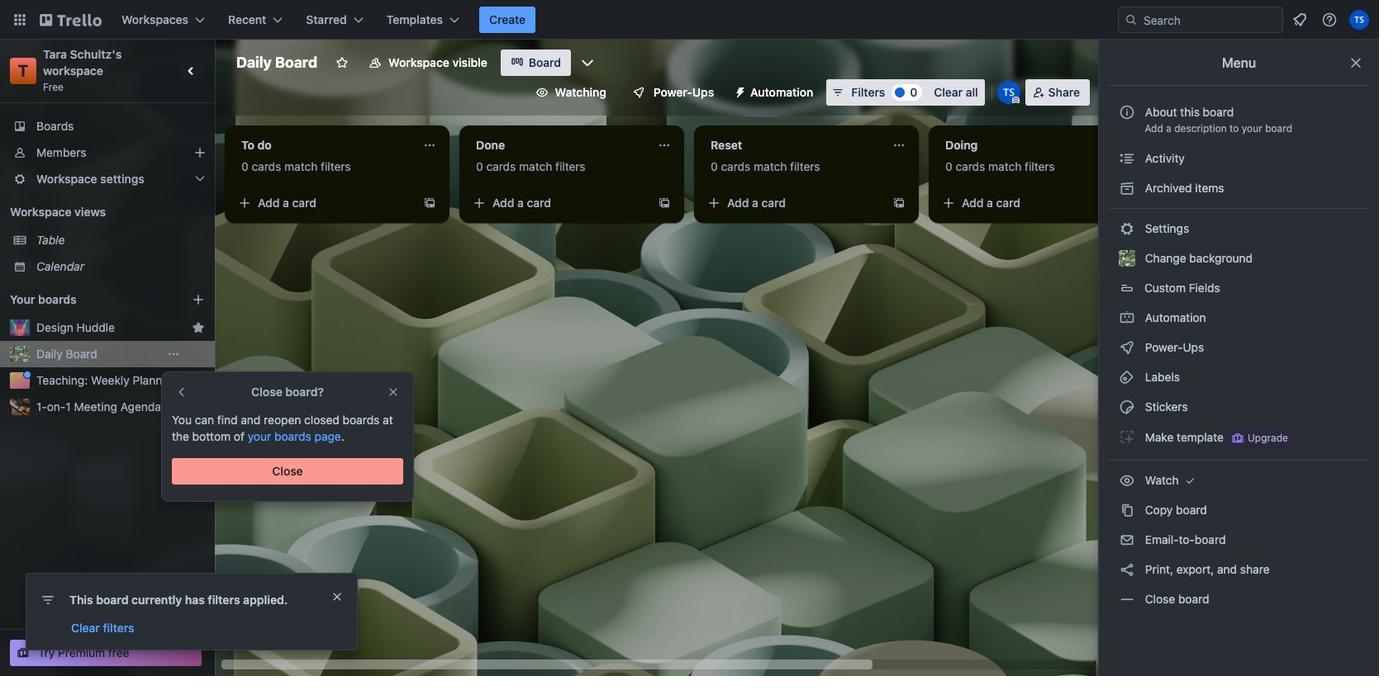 Task type: describe. For each thing, give the bounding box(es) containing it.
board inside alert
[[96, 593, 129, 607]]

filters up free at the bottom of page
[[103, 622, 134, 636]]

custom
[[1145, 281, 1186, 295]]

templates button
[[377, 7, 469, 33]]

card for create from template… image
[[762, 196, 786, 210]]

export,
[[1177, 563, 1214, 577]]

power-ups link
[[1109, 335, 1370, 361]]

create
[[489, 12, 526, 26]]

currently
[[132, 593, 182, 607]]

0 left clear all
[[910, 85, 918, 99]]

workspace navigation collapse icon image
[[180, 60, 203, 83]]

4 add a card button from the left
[[936, 190, 1121, 217]]

meeting
[[74, 400, 117, 414]]

doing
[[946, 138, 978, 152]]

filters down "reset" text field
[[790, 160, 820, 174]]

template
[[1177, 430, 1224, 444]]

0 horizontal spatial daily board
[[36, 347, 97, 361]]

search image
[[1125, 13, 1138, 26]]

share
[[1241, 563, 1270, 577]]

workspace for workspace visible
[[389, 55, 449, 69]]

closed
[[304, 413, 340, 427]]

archived
[[1145, 181, 1192, 195]]

dismiss flag image
[[331, 591, 344, 604]]

copy board
[[1142, 503, 1207, 517]]

0 cards match filters for reset
[[711, 160, 820, 174]]

Search field
[[1138, 7, 1283, 32]]

clear for clear filters
[[71, 622, 100, 636]]

daily board inside text box
[[236, 54, 317, 71]]

close for close board
[[1145, 593, 1175, 607]]

power- inside the power-ups button
[[654, 85, 692, 99]]

0 for to do
[[241, 160, 249, 174]]

board inside text box
[[275, 54, 317, 71]]

change background link
[[1109, 245, 1370, 272]]

card for create from template… icon corresponding to to do
[[292, 196, 317, 210]]

bottom
[[192, 430, 231, 444]]

change
[[1145, 251, 1187, 265]]

custom fields
[[1145, 281, 1221, 295]]

you
[[172, 413, 192, 427]]

print, export, and share link
[[1109, 557, 1370, 584]]

members link
[[0, 140, 215, 166]]

to
[[1230, 122, 1239, 135]]

premium
[[58, 646, 105, 660]]

this board currently has filters applied.
[[69, 593, 288, 607]]

try premium free button
[[10, 641, 202, 667]]

To do text field
[[231, 132, 413, 159]]

add for create from template… icon corresponding to to do
[[258, 196, 280, 210]]

1 horizontal spatial power-ups
[[1142, 341, 1208, 355]]

Doing text field
[[936, 132, 1117, 159]]

design huddle
[[36, 321, 115, 335]]

board down export, at right
[[1179, 593, 1210, 607]]

stickers
[[1142, 400, 1188, 414]]

about
[[1145, 105, 1177, 119]]

match for reset
[[754, 160, 787, 174]]

workspace for workspace views
[[10, 205, 72, 219]]

page
[[315, 430, 341, 444]]

do
[[258, 138, 272, 152]]

you can find and reopen closed boards at the bottom of
[[172, 413, 393, 444]]

sm image for automation
[[1119, 310, 1136, 326]]

boards
[[36, 119, 74, 133]]

filters right has
[[208, 593, 240, 607]]

0 notifications image
[[1290, 10, 1310, 30]]

and inside you can find and reopen closed boards at the bottom of
[[241, 413, 261, 427]]

open information menu image
[[1322, 12, 1338, 28]]

doing 0 cards match filters
[[946, 138, 1055, 174]]

2 horizontal spatial board
[[529, 55, 561, 69]]

board?
[[285, 385, 324, 399]]

the
[[172, 430, 189, 444]]

automation inside button
[[751, 85, 814, 99]]

sm image for power-ups
[[1119, 340, 1136, 356]]

members
[[36, 145, 86, 160]]

close for close
[[272, 464, 303, 479]]

upgrade button
[[1228, 429, 1292, 449]]

items
[[1195, 181, 1225, 195]]

free
[[108, 646, 129, 660]]

change background
[[1142, 251, 1253, 265]]

filters
[[852, 85, 885, 99]]

board actions menu image
[[167, 348, 180, 361]]

0 cards match filters for done
[[476, 160, 586, 174]]

sm image for make template
[[1119, 429, 1136, 445]]

0 inside doing 0 cards match filters
[[946, 160, 953, 174]]

return to previous screen image
[[175, 386, 188, 399]]

close popover image
[[387, 386, 400, 399]]

calendar
[[36, 260, 84, 274]]

daily board link
[[36, 346, 159, 363]]

your boards page link
[[248, 430, 341, 444]]

match inside doing 0 cards match filters
[[989, 160, 1022, 174]]

starred icon image
[[192, 322, 205, 335]]

alert containing this board currently has filters applied.
[[26, 574, 357, 650]]

0 horizontal spatial your
[[248, 430, 271, 444]]

teaching: weekly planning
[[36, 374, 179, 388]]

weekly
[[91, 374, 130, 388]]

this member is an admin of this board. image
[[1012, 97, 1020, 104]]

table
[[36, 233, 65, 247]]

activity link
[[1109, 145, 1370, 172]]

automation link
[[1109, 305, 1370, 331]]

email-to-board link
[[1109, 527, 1370, 554]]

stickers link
[[1109, 394, 1370, 421]]

0 horizontal spatial board
[[66, 347, 97, 361]]

workspace views
[[10, 205, 106, 219]]

add a card button for create from template… image
[[701, 190, 886, 217]]

design
[[36, 321, 73, 335]]

sm image for settings
[[1119, 221, 1136, 237]]

your boards with 4 items element
[[10, 290, 167, 310]]

boards link
[[0, 113, 215, 140]]

0 vertical spatial tara schultz (taraschultz7) image
[[1350, 10, 1370, 30]]

0 cards match filters for to do
[[241, 160, 351, 174]]

sm image for close board
[[1119, 592, 1136, 608]]

tara schultz's workspace free
[[43, 47, 125, 93]]

huddle
[[76, 321, 115, 335]]

done
[[476, 138, 505, 152]]

add for create from template… icon related to done
[[493, 196, 514, 210]]

applied.
[[243, 593, 288, 607]]

settings link
[[1109, 216, 1370, 242]]

filters down to do text field
[[321, 160, 351, 174]]

about this board add a description to your board
[[1145, 105, 1293, 135]]

1-on-1 meeting agenda link
[[36, 399, 205, 416]]

boards for your boards
[[38, 293, 77, 307]]

1-
[[36, 400, 47, 414]]

match for to do
[[284, 160, 318, 174]]

Reset text field
[[701, 132, 883, 159]]

board right to
[[1266, 122, 1293, 135]]

a for create from template… icon corresponding to to do
[[283, 196, 289, 210]]

add board image
[[192, 293, 205, 307]]

reopen
[[264, 413, 301, 427]]

workspace settings
[[36, 172, 145, 186]]

to-
[[1179, 533, 1195, 547]]

free
[[43, 81, 64, 93]]

clear for clear all
[[934, 85, 963, 99]]

watch link
[[1109, 468, 1370, 494]]

starred button
[[296, 7, 373, 33]]

filters inside doing 0 cards match filters
[[1025, 160, 1055, 174]]

close board?
[[251, 385, 324, 399]]

all
[[966, 85, 978, 99]]

create button
[[479, 7, 536, 33]]

power-ups button
[[621, 79, 724, 106]]

primary element
[[0, 0, 1379, 40]]



Task type: locate. For each thing, give the bounding box(es) containing it.
4 match from the left
[[989, 160, 1022, 174]]

board inside "link"
[[1176, 503, 1207, 517]]

tara schultz (taraschultz7) image right all
[[997, 81, 1020, 104]]

upgrade
[[1248, 432, 1288, 445]]

workspace settings button
[[0, 166, 215, 193]]

0 vertical spatial your
[[1242, 122, 1263, 135]]

boards up the .
[[343, 413, 380, 427]]

clear all button
[[928, 79, 985, 106]]

add a card button for create from template… icon related to done
[[466, 190, 651, 217]]

Done text field
[[466, 132, 648, 159]]

settings
[[100, 172, 145, 186]]

create from template… image
[[423, 197, 436, 210], [658, 197, 671, 210]]

3 add a card from the left
[[727, 196, 786, 210]]

0 horizontal spatial daily
[[36, 347, 63, 361]]

a down "reset" text field
[[752, 196, 759, 210]]

sm image
[[1119, 150, 1136, 167], [1119, 221, 1136, 237], [1119, 310, 1136, 326], [1119, 369, 1136, 386], [1119, 399, 1136, 416], [1119, 429, 1136, 445], [1119, 473, 1136, 489], [1182, 473, 1199, 489], [1119, 532, 1136, 549], [1119, 592, 1136, 608]]

board left star or unstar board image
[[275, 54, 317, 71]]

add a card for add a card button associated with create from template… icon corresponding to to do
[[258, 196, 317, 210]]

1 horizontal spatial create from template… image
[[658, 197, 671, 210]]

1 horizontal spatial your
[[1242, 122, 1263, 135]]

0 vertical spatial and
[[241, 413, 261, 427]]

agenda
[[120, 400, 161, 414]]

add a card button down "reset" text field
[[701, 190, 886, 217]]

2 card from the left
[[527, 196, 551, 210]]

1 horizontal spatial 0 cards match filters
[[476, 160, 586, 174]]

2 vertical spatial workspace
[[10, 205, 72, 219]]

create from template… image for done
[[658, 197, 671, 210]]

1 vertical spatial tara schultz (taraschultz7) image
[[997, 81, 1020, 104]]

0 horizontal spatial automation
[[751, 85, 814, 99]]

card down to do text field
[[292, 196, 317, 210]]

tara
[[43, 47, 67, 61]]

2 match from the left
[[519, 160, 552, 174]]

workspace inside button
[[389, 55, 449, 69]]

board
[[275, 54, 317, 71], [529, 55, 561, 69], [66, 347, 97, 361]]

filters down done text box
[[555, 160, 586, 174]]

2 add a card from the left
[[493, 196, 551, 210]]

1 add a card from the left
[[258, 196, 317, 210]]

card down doing 0 cards match filters
[[996, 196, 1021, 210]]

cards down do
[[252, 160, 281, 174]]

of
[[234, 430, 245, 444]]

match down to do text field
[[284, 160, 318, 174]]

calendar link
[[36, 259, 205, 275]]

2 add a card button from the left
[[466, 190, 651, 217]]

t link
[[10, 58, 36, 84]]

add a card for create from template… icon related to done add a card button
[[493, 196, 551, 210]]

cards
[[252, 160, 281, 174], [486, 160, 516, 174], [721, 160, 751, 174], [956, 160, 985, 174]]

activity
[[1142, 151, 1185, 165]]

1 horizontal spatial automation
[[1142, 311, 1206, 325]]

watch
[[1142, 474, 1182, 488]]

card
[[292, 196, 317, 210], [527, 196, 551, 210], [762, 196, 786, 210], [996, 196, 1021, 210]]

a down done text box
[[517, 196, 524, 210]]

1 horizontal spatial boards
[[274, 430, 311, 444]]

watching
[[555, 85, 607, 99]]

your right of
[[248, 430, 271, 444]]

sm image for print, export, and share
[[1119, 562, 1136, 579]]

1 card from the left
[[292, 196, 317, 210]]

0 horizontal spatial power-ups
[[654, 85, 714, 99]]

0 down done
[[476, 160, 483, 174]]

1 horizontal spatial ups
[[1183, 341, 1204, 355]]

cards inside doing 0 cards match filters
[[956, 160, 985, 174]]

0 for reset
[[711, 160, 718, 174]]

0 horizontal spatial ups
[[692, 85, 714, 99]]

1 vertical spatial daily
[[36, 347, 63, 361]]

fields
[[1189, 281, 1221, 295]]

boards down reopen
[[274, 430, 311, 444]]

try premium free
[[38, 646, 129, 660]]

automation down custom fields
[[1142, 311, 1206, 325]]

0 vertical spatial boards
[[38, 293, 77, 307]]

copy board link
[[1109, 498, 1370, 524]]

match down doing text field
[[989, 160, 1022, 174]]

clear all
[[934, 85, 978, 99]]

1 horizontal spatial daily
[[236, 54, 272, 71]]

0 horizontal spatial 0 cards match filters
[[241, 160, 351, 174]]

1 vertical spatial power-ups
[[1142, 341, 1208, 355]]

2 vertical spatial boards
[[274, 430, 311, 444]]

board up clear filters
[[96, 593, 129, 607]]

your
[[10, 293, 35, 307]]

4 cards from the left
[[956, 160, 985, 174]]

match down done text box
[[519, 160, 552, 174]]

sm image
[[727, 79, 751, 102], [1119, 180, 1136, 197], [1119, 340, 1136, 356], [1119, 503, 1136, 519], [1119, 562, 1136, 579]]

sm image inside email-to-board link
[[1119, 532, 1136, 549]]

close for close board?
[[251, 385, 283, 399]]

make
[[1145, 430, 1174, 444]]

add a card down done
[[493, 196, 551, 210]]

add a card down doing 0 cards match filters
[[962, 196, 1021, 210]]

board up 'print, export, and share'
[[1195, 533, 1226, 547]]

1 vertical spatial boards
[[343, 413, 380, 427]]

power- up labels
[[1145, 341, 1183, 355]]

print, export, and share
[[1142, 563, 1270, 577]]

0 vertical spatial clear
[[934, 85, 963, 99]]

0 vertical spatial power-ups
[[654, 85, 714, 99]]

power- down primary element
[[654, 85, 692, 99]]

0 cards match filters down to do text field
[[241, 160, 351, 174]]

2 0 cards match filters from the left
[[476, 160, 586, 174]]

0 cards match filters down done text box
[[476, 160, 586, 174]]

Board name text field
[[228, 50, 326, 76]]

your right to
[[1242, 122, 1263, 135]]

star or unstar board image
[[336, 56, 349, 69]]

sm image inside the power-ups link
[[1119, 340, 1136, 356]]

4 add a card from the left
[[962, 196, 1021, 210]]

match for done
[[519, 160, 552, 174]]

recent button
[[218, 7, 293, 33]]

board up to
[[1203, 105, 1234, 119]]

sm image for stickers
[[1119, 399, 1136, 416]]

back to home image
[[40, 7, 102, 33]]

close button
[[172, 459, 403, 485]]

customize views image
[[579, 55, 596, 71]]

sm image for activity
[[1119, 150, 1136, 167]]

workspace up the table on the top of page
[[10, 205, 72, 219]]

your boards
[[10, 293, 77, 307]]

0 vertical spatial daily
[[236, 54, 272, 71]]

workspace down members
[[36, 172, 97, 186]]

settings
[[1142, 222, 1189, 236]]

sm image inside the automation link
[[1119, 310, 1136, 326]]

workspaces button
[[112, 7, 215, 33]]

visible
[[452, 55, 487, 69]]

1-on-1 meeting agenda
[[36, 400, 161, 414]]

clear
[[934, 85, 963, 99], [71, 622, 100, 636]]

daily board up teaching:
[[36, 347, 97, 361]]

1 horizontal spatial board
[[275, 54, 317, 71]]

board up the watching button
[[529, 55, 561, 69]]

archived items
[[1142, 181, 1225, 195]]

ups down the automation link
[[1183, 341, 1204, 355]]

close down the print,
[[1145, 593, 1175, 607]]

sm image inside settings link
[[1119, 221, 1136, 237]]

0 down "reset"
[[711, 160, 718, 174]]

0 horizontal spatial create from template… image
[[423, 197, 436, 210]]

1 vertical spatial daily board
[[36, 347, 97, 361]]

close board link
[[1109, 587, 1370, 613]]

0 horizontal spatial power-
[[654, 85, 692, 99]]

add down done
[[493, 196, 514, 210]]

add a card button down to do text field
[[231, 190, 417, 217]]

a inside about this board add a description to your board
[[1166, 122, 1172, 135]]

3 add a card button from the left
[[701, 190, 886, 217]]

alert
[[26, 574, 357, 650]]

add a card for first add a card button from right
[[962, 196, 1021, 210]]

sm image for email-to-board
[[1119, 532, 1136, 549]]

close board
[[1142, 593, 1210, 607]]

add for create from template… image
[[727, 196, 749, 210]]

2 horizontal spatial 0 cards match filters
[[711, 160, 820, 174]]

4 card from the left
[[996, 196, 1021, 210]]

and left share on the right of the page
[[1218, 563, 1237, 577]]

1 vertical spatial workspace
[[36, 172, 97, 186]]

0 horizontal spatial boards
[[38, 293, 77, 307]]

1 horizontal spatial and
[[1218, 563, 1237, 577]]

1 0 cards match filters from the left
[[241, 160, 351, 174]]

menu
[[1222, 55, 1256, 70]]

daily inside text box
[[236, 54, 272, 71]]

on-
[[47, 400, 66, 414]]

copy
[[1145, 503, 1173, 517]]

1 vertical spatial your
[[248, 430, 271, 444]]

t
[[18, 61, 28, 80]]

sm image inside archived items link
[[1119, 180, 1136, 197]]

close down your boards page link
[[272, 464, 303, 479]]

clear inside button
[[934, 85, 963, 99]]

a for create from template… image
[[752, 196, 759, 210]]

0 down the to
[[241, 160, 249, 174]]

workspace
[[389, 55, 449, 69], [36, 172, 97, 186], [10, 205, 72, 219]]

teaching:
[[36, 374, 88, 388]]

1 horizontal spatial tara schultz (taraschultz7) image
[[1350, 10, 1370, 30]]

tara schultz (taraschultz7) image right open information menu image at the top of the page
[[1350, 10, 1370, 30]]

daily board down recent popup button in the top of the page
[[236, 54, 317, 71]]

a
[[1166, 122, 1172, 135], [283, 196, 289, 210], [517, 196, 524, 210], [752, 196, 759, 210], [987, 196, 993, 210]]

sm image inside the automation button
[[727, 79, 751, 102]]

sm image inside print, export, and share link
[[1119, 562, 1136, 579]]

2 create from template… image from the left
[[658, 197, 671, 210]]

a down about
[[1166, 122, 1172, 135]]

power-
[[654, 85, 692, 99], [1145, 341, 1183, 355]]

workspace inside dropdown button
[[36, 172, 97, 186]]

add a card button
[[231, 190, 417, 217], [466, 190, 651, 217], [701, 190, 886, 217], [936, 190, 1121, 217]]

0 vertical spatial automation
[[751, 85, 814, 99]]

0 horizontal spatial and
[[241, 413, 261, 427]]

0 vertical spatial close
[[251, 385, 283, 399]]

1 match from the left
[[284, 160, 318, 174]]

a down doing 0 cards match filters
[[987, 196, 993, 210]]

watching button
[[525, 79, 616, 106]]

1 cards from the left
[[252, 160, 281, 174]]

cards for reset
[[721, 160, 751, 174]]

3 card from the left
[[762, 196, 786, 210]]

planning
[[133, 374, 179, 388]]

board down the design huddle
[[66, 347, 97, 361]]

1 vertical spatial and
[[1218, 563, 1237, 577]]

tara schultz's workspace link
[[43, 47, 125, 78]]

0 vertical spatial daily board
[[236, 54, 317, 71]]

0 cards match filters
[[241, 160, 351, 174], [476, 160, 586, 174], [711, 160, 820, 174]]

1 vertical spatial close
[[272, 464, 303, 479]]

sm image inside copy board "link"
[[1119, 503, 1136, 519]]

add down doing 0 cards match filters
[[962, 196, 984, 210]]

sm image inside activity link
[[1119, 150, 1136, 167]]

0 vertical spatial workspace
[[389, 55, 449, 69]]

workspace for workspace settings
[[36, 172, 97, 186]]

has
[[185, 593, 205, 607]]

0 vertical spatial ups
[[692, 85, 714, 99]]

schultz's
[[70, 47, 122, 61]]

sm image inside labels link
[[1119, 369, 1136, 386]]

workspace
[[43, 64, 103, 78]]

workspace down templates dropdown button
[[389, 55, 449, 69]]

add a card down do
[[258, 196, 317, 210]]

a for create from template… icon related to done
[[517, 196, 524, 210]]

2 vertical spatial close
[[1145, 593, 1175, 607]]

power-ups up labels
[[1142, 341, 1208, 355]]

this
[[1181, 105, 1200, 119]]

0 horizontal spatial clear
[[71, 622, 100, 636]]

add down do
[[258, 196, 280, 210]]

sm image inside close board link
[[1119, 592, 1136, 608]]

add a card down "reset"
[[727, 196, 786, 210]]

1 vertical spatial clear
[[71, 622, 100, 636]]

1 vertical spatial automation
[[1142, 311, 1206, 325]]

boards inside you can find and reopen closed boards at the bottom of
[[343, 413, 380, 427]]

filters down doing text field
[[1025, 160, 1055, 174]]

add a card
[[258, 196, 317, 210], [493, 196, 551, 210], [727, 196, 786, 210], [962, 196, 1021, 210]]

add a card button down done text box
[[466, 190, 651, 217]]

power-ups up "reset"
[[654, 85, 714, 99]]

daily down recent popup button in the top of the page
[[236, 54, 272, 71]]

cards down doing on the right of the page
[[956, 160, 985, 174]]

clear inside alert
[[71, 622, 100, 636]]

daily board
[[236, 54, 317, 71], [36, 347, 97, 361]]

1 vertical spatial ups
[[1183, 341, 1204, 355]]

sm image inside stickers link
[[1119, 399, 1136, 416]]

starred
[[306, 12, 347, 26]]

can
[[195, 413, 214, 427]]

clear left all
[[934, 85, 963, 99]]

boards for your boards page .
[[274, 430, 311, 444]]

0 for done
[[476, 160, 483, 174]]

email-to-board
[[1142, 533, 1226, 547]]

3 cards from the left
[[721, 160, 751, 174]]

your inside about this board add a description to your board
[[1242, 122, 1263, 135]]

1 horizontal spatial power-
[[1145, 341, 1183, 355]]

workspace visible
[[389, 55, 487, 69]]

sm image for watch
[[1119, 473, 1136, 489]]

tara schultz (taraschultz7) image
[[1350, 10, 1370, 30], [997, 81, 1020, 104]]

card down done text box
[[527, 196, 551, 210]]

and
[[241, 413, 261, 427], [1218, 563, 1237, 577]]

1 create from template… image from the left
[[423, 197, 436, 210]]

ups
[[692, 85, 714, 99], [1183, 341, 1204, 355]]

close up reopen
[[251, 385, 283, 399]]

cards down done
[[486, 160, 516, 174]]

power-ups inside button
[[654, 85, 714, 99]]

close inside close button
[[272, 464, 303, 479]]

sm image for copy board
[[1119, 503, 1136, 519]]

add a card button down doing 0 cards match filters
[[936, 190, 1121, 217]]

match down "reset" text field
[[754, 160, 787, 174]]

3 match from the left
[[754, 160, 787, 174]]

your
[[1242, 122, 1263, 135], [248, 430, 271, 444]]

.
[[341, 430, 344, 444]]

3 0 cards match filters from the left
[[711, 160, 820, 174]]

ups up "reset"
[[692, 85, 714, 99]]

0 cards match filters down "reset" text field
[[711, 160, 820, 174]]

daily down design
[[36, 347, 63, 361]]

add a card for add a card button for create from template… image
[[727, 196, 786, 210]]

0 down doing on the right of the page
[[946, 160, 953, 174]]

automation up "reset" text field
[[751, 85, 814, 99]]

board up to-
[[1176, 503, 1207, 517]]

add down "reset"
[[727, 196, 749, 210]]

close
[[251, 385, 283, 399], [272, 464, 303, 479], [1145, 593, 1175, 607]]

table link
[[36, 232, 205, 249]]

custom fields button
[[1109, 275, 1370, 302]]

cards for to do
[[252, 160, 281, 174]]

ups inside button
[[692, 85, 714, 99]]

and up of
[[241, 413, 261, 427]]

clear filters
[[71, 622, 134, 636]]

2 cards from the left
[[486, 160, 516, 174]]

clear filters link
[[71, 621, 134, 637]]

boards up design
[[38, 293, 77, 307]]

a down to do text field
[[283, 196, 289, 210]]

add down about
[[1145, 122, 1164, 135]]

1 add a card button from the left
[[231, 190, 417, 217]]

try
[[38, 646, 55, 660]]

1 horizontal spatial daily board
[[236, 54, 317, 71]]

1 horizontal spatial clear
[[934, 85, 963, 99]]

sm image for labels
[[1119, 369, 1136, 386]]

clear up the try premium free
[[71, 622, 100, 636]]

card for create from template… icon related to done
[[527, 196, 551, 210]]

create from template… image for to do
[[423, 197, 436, 210]]

1
[[66, 400, 71, 414]]

cards for done
[[486, 160, 516, 174]]

power- inside the power-ups link
[[1145, 341, 1183, 355]]

views
[[74, 205, 106, 219]]

cards down "reset"
[[721, 160, 751, 174]]

labels
[[1142, 370, 1180, 384]]

print,
[[1145, 563, 1174, 577]]

teaching: weekly planning link
[[36, 373, 205, 389]]

0 horizontal spatial tara schultz (taraschultz7) image
[[997, 81, 1020, 104]]

1 vertical spatial power-
[[1145, 341, 1183, 355]]

recent
[[228, 12, 266, 26]]

create from template… image
[[893, 197, 906, 210]]

add a card button for create from template… icon corresponding to to do
[[231, 190, 417, 217]]

your boards page .
[[248, 430, 344, 444]]

archived items link
[[1109, 175, 1370, 202]]

2 horizontal spatial boards
[[343, 413, 380, 427]]

sm image for archived items
[[1119, 180, 1136, 197]]

design huddle link
[[36, 320, 185, 336]]

card down "reset" text field
[[762, 196, 786, 210]]

close inside close board link
[[1145, 593, 1175, 607]]

0 vertical spatial power-
[[654, 85, 692, 99]]

add inside about this board add a description to your board
[[1145, 122, 1164, 135]]



Task type: vqa. For each thing, say whether or not it's contained in the screenshot.
match for Done
yes



